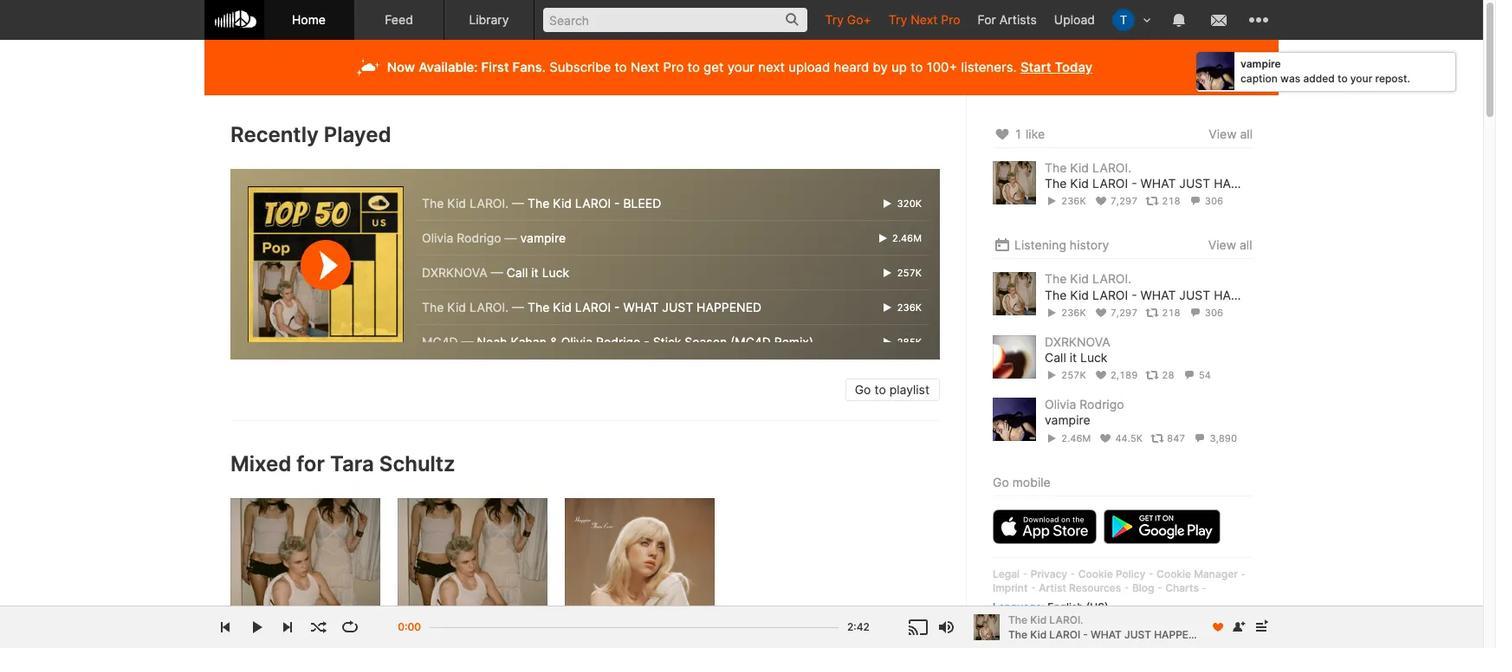 Task type: locate. For each thing, give the bounding box(es) containing it.
⁃ up artist resources link
[[1071, 567, 1076, 580]]

olivia right '&'
[[561, 334, 593, 349]]

go
[[855, 382, 871, 397], [993, 475, 1010, 489]]

1 vertical spatial view all
[[1209, 238, 1253, 252]]

2 236k from the top
[[1062, 307, 1087, 319]]

vampire caption was added to your repost.
[[1241, 57, 1411, 85]]

1 horizontal spatial your
[[1351, 72, 1373, 85]]

4 track stats element from the top
[[1045, 429, 1253, 448]]

257k
[[895, 267, 922, 279], [1062, 369, 1087, 381]]

2 vertical spatial the kid laroi. the kid laroi - what just happened
[[1009, 613, 1211, 641]]

mc4d       — noah kahan & olivia rodrigo - stick season (mc4d remix)
[[422, 334, 814, 349]]

to right the added
[[1338, 72, 1348, 85]]

257k up 285k
[[895, 267, 922, 279]]

all
[[1241, 126, 1253, 141], [1241, 238, 1253, 252]]

7,297 for 1st 7,297 link from the top of the page
[[1111, 195, 1138, 207]]

it down dxrknova link
[[1070, 350, 1077, 365]]

next
[[759, 59, 785, 75]]

track stats element
[[1045, 192, 1253, 211], [1045, 303, 1253, 322], [1045, 366, 1253, 385], [1045, 429, 1253, 448]]

olivia for olivia rodrigo vampire
[[1045, 397, 1077, 412]]

next up image
[[1252, 617, 1272, 638]]

to inside vampire caption was added to your repost.
[[1338, 72, 1348, 85]]

subscribe
[[550, 59, 611, 75]]

1 vertical spatial the kid laroi - what just happened element
[[993, 272, 1037, 316]]

1 vertical spatial the kid laroi. link
[[1045, 272, 1132, 286]]

rodrigo down 2,189 link
[[1080, 397, 1125, 412]]

3,890 link
[[1194, 432, 1238, 444]]

(us)
[[1087, 601, 1109, 614]]

1 vertical spatial the kid laroi. the kid laroi - what just happened
[[1045, 272, 1279, 302]]

0 vertical spatial pro
[[942, 12, 961, 27]]

laroi up history
[[1093, 176, 1129, 191]]

go+
[[848, 12, 872, 27]]

1 306 from the top
[[1206, 195, 1224, 207]]

played
[[324, 122, 391, 147]]

0 vertical spatial next
[[911, 12, 938, 27]]

0 vertical spatial olivia
[[422, 230, 454, 245]]

pro left get
[[664, 59, 684, 75]]

the kid laroi - what just happened element down 1
[[993, 161, 1037, 205]]

1 vertical spatial 218
[[1163, 307, 1181, 319]]

1 horizontal spatial dxrknova
[[1045, 334, 1111, 349]]

caption
[[1241, 72, 1278, 85]]

the kid laroi. link
[[1045, 160, 1132, 175], [1045, 272, 1132, 286], [1009, 613, 1202, 628]]

2 view from the top
[[1209, 238, 1237, 252]]

1 vertical spatial olivia
[[561, 334, 593, 349]]

luck
[[542, 265, 570, 280], [1081, 350, 1108, 365]]

1 horizontal spatial go
[[993, 475, 1010, 489]]

1 218 from the top
[[1163, 195, 1181, 207]]

0 horizontal spatial vampire
[[520, 230, 566, 245]]

1 cookie from the left
[[1079, 567, 1114, 580]]

218 link for 1st 7,297 link from the top of the page
[[1146, 195, 1181, 207]]

view
[[1209, 126, 1237, 141], [1209, 238, 1237, 252]]

1 vertical spatial next
[[631, 59, 660, 75]]

for artists
[[978, 12, 1037, 27]]

218 link
[[1146, 195, 1181, 207], [1146, 307, 1181, 319]]

vampire down the kid laroi.       — the kid laroi - bleed
[[520, 230, 566, 245]]

0 vertical spatial the kid laroi - what just happened element
[[993, 161, 1037, 205]]

2 vertical spatial the kid laroi - what just happened link
[[1009, 627, 1211, 643]]

1 vertical spatial 7,297 link
[[1094, 307, 1138, 319]]

2 all from the top
[[1241, 238, 1253, 252]]

1 vertical spatial 236k
[[1062, 307, 1087, 319]]

vampire
[[1241, 57, 1282, 70], [520, 230, 566, 245], [1045, 413, 1091, 428]]

1 horizontal spatial olivia
[[561, 334, 593, 349]]

0 vertical spatial view
[[1209, 126, 1237, 141]]

view for like
[[1209, 126, 1237, 141]]

0 vertical spatial all
[[1241, 126, 1253, 141]]

0 horizontal spatial rodrigo
[[457, 230, 501, 245]]

rodrigo inside olivia rodrigo vampire
[[1080, 397, 1125, 412]]

0 vertical spatial rodrigo
[[457, 230, 501, 245]]

get
[[704, 59, 724, 75]]

dxrknova up call it luck link
[[1045, 334, 1111, 349]]

1 horizontal spatial try
[[889, 12, 908, 27]]

next
[[911, 12, 938, 27], [631, 59, 660, 75]]

1 all from the top
[[1241, 126, 1253, 141]]

go left "playlist"
[[855, 382, 871, 397]]

rodrigo up dxrknova       — call it luck
[[457, 230, 501, 245]]

kid
[[1071, 160, 1089, 175], [1071, 176, 1089, 191], [448, 196, 466, 211], [553, 196, 572, 211], [1071, 272, 1089, 286], [1071, 287, 1089, 302], [448, 300, 466, 315], [553, 300, 572, 315], [1031, 613, 1047, 626], [1031, 628, 1047, 641]]

first
[[482, 59, 509, 75]]

1 horizontal spatial call
[[1045, 350, 1067, 365]]

2 vertical spatial vampire
[[1045, 413, 1091, 428]]

1 view all from the top
[[1209, 126, 1253, 141]]

listeners.
[[962, 59, 1017, 75]]

call it luck link
[[1045, 350, 1108, 366]]

the kid laroi. the kid laroi - what just happened
[[1045, 160, 1279, 191], [1045, 272, 1279, 302], [1009, 613, 1211, 641]]

— up kahan at the bottom of page
[[512, 300, 524, 315]]

0 horizontal spatial go
[[855, 382, 871, 397]]

1 vertical spatial 7,297
[[1111, 307, 1138, 319]]

0 vertical spatial go
[[855, 382, 871, 397]]

2,189
[[1111, 369, 1138, 381]]

vampire up caption
[[1241, 57, 1282, 70]]

1 horizontal spatial luck
[[1081, 350, 1108, 365]]

laroi. left (us) at the right bottom of the page
[[1050, 613, 1084, 626]]

daily mix 2 element
[[565, 499, 715, 648]]

0 vertical spatial the kid laroi. link
[[1045, 160, 1132, 175]]

0 horizontal spatial it
[[532, 265, 539, 280]]

0 horizontal spatial luck
[[542, 265, 570, 280]]

1 vertical spatial 257k
[[1062, 369, 1087, 381]]

1 vertical spatial all
[[1241, 238, 1253, 252]]

the kid laroi. link down resources
[[1009, 613, 1202, 628]]

call down dxrknova link
[[1045, 350, 1067, 365]]

218 for 2nd 7,297 link 218 link
[[1163, 307, 1181, 319]]

2.46m down vampire 'link'
[[1062, 432, 1091, 444]]

go mobile
[[993, 475, 1051, 489]]

236k up dxrknova link
[[1062, 307, 1087, 319]]

306 for 1st 7,297 link from the top of the page
[[1206, 195, 1224, 207]]

try
[[826, 12, 844, 27], [889, 12, 908, 27]]

⁃ right blog at the right bottom
[[1158, 582, 1163, 595]]

1 horizontal spatial it
[[1070, 350, 1077, 365]]

0 vertical spatial it
[[532, 265, 539, 280]]

0 vertical spatial vampire
[[1241, 57, 1282, 70]]

0 vertical spatial the kid laroi - what just happened link
[[1045, 176, 1279, 192]]

1 7,297 from the top
[[1111, 195, 1138, 207]]

1 horizontal spatial vampire
[[1045, 413, 1091, 428]]

view for history
[[1209, 238, 1237, 252]]

added
[[1304, 72, 1336, 85]]

the kid laroi. link for 2nd 7,297 link
[[1045, 272, 1132, 286]]

7,297 link up dxrknova link
[[1094, 307, 1138, 319]]

the kid laroi - what just happened element for 4th track stats element from the bottom of the page
[[993, 161, 1037, 205]]

heard
[[834, 59, 870, 75]]

the kid laroi - what just happened element
[[993, 161, 1037, 205], [993, 272, 1037, 316], [974, 615, 1000, 641]]

kahan
[[511, 334, 547, 349]]

upload
[[1055, 12, 1096, 27]]

call down olivia rodrigo       — vampire
[[507, 265, 528, 280]]

— up dxrknova       — call it luck
[[505, 230, 517, 245]]

1 vertical spatial pro
[[664, 59, 684, 75]]

the kid laroi - what just happened element down language:
[[974, 615, 1000, 641]]

1 vertical spatial 218 link
[[1146, 307, 1181, 319]]

luck inside the dxrknova call it luck
[[1081, 350, 1108, 365]]

laroi. up noah
[[470, 300, 509, 315]]

306 link for 218 link related to 1st 7,297 link from the top of the page
[[1189, 195, 1224, 207]]

vampire down olivia rodrigo 'link' at bottom right
[[1045, 413, 1091, 428]]

2 7,297 from the top
[[1111, 307, 1138, 319]]

try left go+
[[826, 12, 844, 27]]

1 view from the top
[[1209, 126, 1237, 141]]

mc4d
[[422, 334, 458, 349]]

luck up the kid laroi.       — the kid laroi - what just happened at the top of page
[[542, 265, 570, 280]]

0 vertical spatial luck
[[542, 265, 570, 280]]

2,189 link
[[1094, 369, 1138, 381]]

0 vertical spatial view all
[[1209, 126, 1253, 141]]

dxrknova link
[[1045, 334, 1111, 349]]

0 horizontal spatial dxrknova
[[422, 265, 488, 280]]

0 horizontal spatial olivia
[[422, 230, 454, 245]]

218
[[1163, 195, 1181, 207], [1163, 307, 1181, 319]]

up
[[892, 59, 907, 75]]

the kid laroi. link down like
[[1045, 160, 1132, 175]]

2.46m down 320k
[[890, 232, 922, 244]]

the kid laroi - what just happened link for 2nd 7,297 link 218 link
[[1045, 287, 1279, 303]]

tara schultz's avatar element
[[1113, 9, 1135, 31]]

None search field
[[535, 0, 817, 39]]

7,297 link up history
[[1094, 195, 1138, 207]]

2 try from the left
[[889, 12, 908, 27]]

laroi. up history
[[1093, 160, 1132, 175]]

cookie
[[1079, 567, 1114, 580], [1157, 567, 1192, 580]]

0 horizontal spatial 257k
[[895, 267, 922, 279]]

daily mix 1 element
[[398, 499, 548, 648]]

next down search search field
[[631, 59, 660, 75]]

artist
[[1039, 582, 1067, 595]]

1 vertical spatial rodrigo
[[596, 334, 641, 349]]

(mc4d
[[731, 334, 771, 349]]

laroi left bleed
[[575, 196, 611, 211]]

306
[[1206, 195, 1224, 207], [1206, 307, 1224, 319]]

laroi. down history
[[1093, 272, 1132, 286]]

1 try from the left
[[826, 12, 844, 27]]

the kid laroi - what just happened element down calendar image
[[993, 272, 1037, 316]]

2 218 from the top
[[1163, 307, 1181, 319]]

0 vertical spatial 306 link
[[1189, 195, 1224, 207]]

0 horizontal spatial try
[[826, 12, 844, 27]]

0 horizontal spatial next
[[631, 59, 660, 75]]

1 track stats element from the top
[[1045, 192, 1253, 211]]

1 horizontal spatial 257k
[[1062, 369, 1087, 381]]

257k down call it luck link
[[1062, 369, 1087, 381]]

to right up
[[911, 59, 924, 75]]

for
[[978, 12, 997, 27]]

1 vertical spatial go
[[993, 475, 1010, 489]]

2 view all from the top
[[1209, 238, 1253, 252]]

⁃
[[1023, 567, 1028, 580], [1071, 567, 1076, 580], [1149, 567, 1154, 580], [1241, 567, 1247, 580], [1031, 582, 1037, 595], [1125, 582, 1130, 595], [1158, 582, 1163, 595], [1202, 582, 1208, 595]]

olivia up vampire 'link'
[[1045, 397, 1077, 412]]

0 vertical spatial 7,297 link
[[1094, 195, 1138, 207]]

7,297
[[1111, 195, 1138, 207], [1111, 307, 1138, 319]]

happened
[[1214, 176, 1279, 191], [1214, 287, 1279, 302], [697, 300, 762, 315], [1155, 628, 1211, 641]]

1 306 link from the top
[[1189, 195, 1224, 207]]

2 306 from the top
[[1206, 307, 1224, 319]]

1 218 link from the top
[[1146, 195, 1181, 207]]

try next pro
[[889, 12, 961, 27]]

1 horizontal spatial 2.46m
[[1062, 432, 1091, 444]]

the kid laroi. link down history
[[1045, 272, 1132, 286]]

1 vertical spatial it
[[1070, 350, 1077, 365]]

0 horizontal spatial call
[[507, 265, 528, 280]]

rodrigo down the kid laroi.       — the kid laroi - what just happened at the top of page
[[596, 334, 641, 349]]

your
[[728, 59, 755, 75], [1351, 72, 1373, 85]]

english
[[1048, 601, 1084, 614]]

just
[[1180, 176, 1211, 191], [1180, 287, 1211, 302], [662, 300, 694, 315], [1125, 628, 1152, 641]]

2 vertical spatial rodrigo
[[1080, 397, 1125, 412]]

go left mobile
[[993, 475, 1010, 489]]

your inside vampire caption was added to your repost.
[[1351, 72, 1373, 85]]

0 vertical spatial 218
[[1163, 195, 1181, 207]]

olivia
[[422, 230, 454, 245], [561, 334, 593, 349], [1045, 397, 1077, 412]]

2 vertical spatial olivia
[[1045, 397, 1077, 412]]

0 vertical spatial 2.46m
[[890, 232, 922, 244]]

cookie up charts link
[[1157, 567, 1192, 580]]

progress bar
[[430, 619, 839, 647]]

call it luck element
[[993, 335, 1037, 379]]

to left get
[[688, 59, 700, 75]]

2 218 link from the top
[[1146, 307, 1181, 319]]

dxrknova down olivia rodrigo       — vampire
[[422, 265, 488, 280]]

1 vertical spatial view
[[1209, 238, 1237, 252]]

season
[[685, 334, 727, 349]]

3 track stats element from the top
[[1045, 366, 1253, 385]]

0 vertical spatial dxrknova
[[422, 265, 488, 280]]

2 7,297 link from the top
[[1094, 307, 1138, 319]]

0 vertical spatial 257k
[[895, 267, 922, 279]]

available:
[[419, 59, 478, 75]]

try right go+
[[889, 12, 908, 27]]

pro left for
[[942, 12, 961, 27]]

your right get
[[728, 59, 755, 75]]

olivia rodrigo vampire
[[1045, 397, 1125, 428]]

next up 100+ on the right
[[911, 12, 938, 27]]

rodrigo for vampire
[[1080, 397, 1125, 412]]

cookie up resources
[[1079, 567, 1114, 580]]

home
[[292, 12, 326, 27]]

1 vertical spatial 306
[[1206, 307, 1224, 319]]

320k
[[895, 197, 922, 209]]

1 vertical spatial 2.46m
[[1062, 432, 1091, 444]]

1 vertical spatial call
[[1045, 350, 1067, 365]]

it
[[532, 265, 539, 280], [1070, 350, 1077, 365]]

2 vertical spatial the kid laroi. link
[[1009, 613, 1202, 628]]

— down olivia rodrigo       — vampire
[[491, 265, 503, 280]]

for artists link
[[969, 0, 1046, 39]]

olivia up dxrknova       — call it luck
[[422, 230, 454, 245]]

2 horizontal spatial vampire
[[1241, 57, 1282, 70]]

legal ⁃ privacy ⁃ cookie policy ⁃ cookie manager ⁃ imprint ⁃ artist resources ⁃ blog ⁃ charts ⁃ language: english (us)
[[993, 567, 1247, 614]]

to
[[615, 59, 627, 75], [688, 59, 700, 75], [911, 59, 924, 75], [1338, 72, 1348, 85], [875, 382, 886, 397]]

laroi up mc4d       — noah kahan & olivia rodrigo - stick season (mc4d remix)
[[575, 300, 611, 315]]

imprint link
[[993, 582, 1028, 595]]

0 vertical spatial 218 link
[[1146, 195, 1181, 207]]

dxrknova
[[422, 265, 488, 280], [1045, 334, 1111, 349]]

847 link
[[1151, 432, 1186, 444]]

your left "repost."
[[1351, 72, 1373, 85]]

— up olivia rodrigo       — vampire
[[512, 196, 524, 211]]

7,297 for 2nd 7,297 link
[[1111, 307, 1138, 319]]

0 vertical spatial 236k
[[1062, 195, 1087, 207]]

0 vertical spatial 7,297
[[1111, 195, 1138, 207]]

like image
[[993, 124, 1012, 145]]

the kid laroi - what just happened element for third track stats element from the bottom
[[993, 272, 1037, 316]]

it down olivia rodrigo       — vampire
[[532, 265, 539, 280]]

schultz
[[379, 452, 455, 477]]

2 horizontal spatial rodrigo
[[1080, 397, 1125, 412]]

0 horizontal spatial 2.46m
[[890, 232, 922, 244]]

1 vertical spatial luck
[[1081, 350, 1108, 365]]

vampire inside olivia rodrigo vampire
[[1045, 413, 1091, 428]]

luck down dxrknova link
[[1081, 350, 1108, 365]]

28 link
[[1146, 369, 1175, 381]]

2 horizontal spatial olivia
[[1045, 397, 1077, 412]]

1 236k from the top
[[1062, 195, 1087, 207]]

1 vertical spatial the kid laroi - what just happened link
[[1045, 287, 1279, 303]]

0 vertical spatial the kid laroi. the kid laroi - what just happened
[[1045, 160, 1279, 191]]

1 vertical spatial 306 link
[[1189, 307, 1224, 319]]

0 horizontal spatial cookie
[[1079, 567, 1114, 580]]

laroi.
[[1093, 160, 1132, 175], [470, 196, 509, 211], [1093, 272, 1132, 286], [470, 300, 509, 315], [1050, 613, 1084, 626]]

0 vertical spatial 306
[[1206, 195, 1224, 207]]

1 horizontal spatial cookie
[[1157, 567, 1192, 580]]

mixed
[[231, 452, 292, 477]]

just for the kid laroi. link to the bottom
[[1125, 628, 1152, 641]]

olivia inside olivia rodrigo vampire
[[1045, 397, 1077, 412]]

236k up listening history
[[1062, 195, 1087, 207]]

2 vertical spatial the kid laroi - what just happened element
[[974, 615, 1000, 641]]

2 306 link from the top
[[1189, 307, 1224, 319]]

1 vertical spatial dxrknova
[[1045, 334, 1111, 349]]



Task type: describe. For each thing, give the bounding box(es) containing it.
218 link for 2nd 7,297 link
[[1146, 307, 1181, 319]]

what for the kid laroi. link to the bottom
[[1091, 628, 1122, 641]]

what for the kid laroi. link for 1st 7,297 link from the top of the page
[[1141, 176, 1177, 191]]

the kid laroi. the kid laroi - what just happened for 2nd 7,297 link
[[1045, 272, 1279, 302]]

dxrknova       — call it luck
[[422, 265, 570, 280]]

1
[[1015, 127, 1023, 141]]

privacy link
[[1031, 567, 1068, 580]]

it inside the dxrknova call it luck
[[1070, 350, 1077, 365]]

1 vertical spatial vampire
[[520, 230, 566, 245]]

calendar image
[[993, 235, 1012, 256]]

go for go mobile
[[993, 475, 1010, 489]]

vampire inside vampire caption was added to your repost.
[[1241, 57, 1282, 70]]

to left "playlist"
[[875, 382, 886, 397]]

playlist
[[890, 382, 930, 397]]

try for try go+
[[826, 12, 844, 27]]

0 vertical spatial call
[[507, 265, 528, 280]]

bleed
[[624, 196, 662, 211]]

blog link
[[1133, 582, 1155, 595]]

100+
[[927, 59, 958, 75]]

remix)
[[775, 334, 814, 349]]

2 cookie from the left
[[1157, 567, 1192, 580]]

just for the kid laroi. link for 1st 7,297 link from the top of the page
[[1180, 176, 1211, 191]]

all for listening history
[[1241, 238, 1253, 252]]

just for the kid laroi. link associated with 2nd 7,297 link
[[1180, 287, 1211, 302]]

dxrknova call it luck
[[1045, 334, 1111, 365]]

olivia rodrigo       — vampire
[[422, 230, 566, 245]]

2 track stats element from the top
[[1045, 303, 1253, 322]]

1 horizontal spatial next
[[911, 12, 938, 27]]

go for go to playlist
[[855, 382, 871, 397]]

the kid laroi - what just happened link for 218 link related to 1st 7,297 link from the top of the page
[[1045, 176, 1279, 192]]

legal link
[[993, 567, 1020, 580]]

go to playlist
[[855, 382, 930, 397]]

⁃ up the blog link on the right bottom of the page
[[1149, 567, 1154, 580]]

306 link for 2nd 7,297 link 218 link
[[1189, 307, 1224, 319]]

laroi. up olivia rodrigo       — vampire
[[470, 196, 509, 211]]

try next pro link
[[880, 0, 969, 39]]

now
[[387, 59, 415, 75]]

the kid laroi. link for 1st 7,297 link from the top of the page
[[1045, 160, 1132, 175]]

236k for 1st 7,297 link from the top of the page
[[1062, 195, 1087, 207]]

today
[[1055, 59, 1093, 75]]

noah
[[477, 334, 508, 349]]

cookie manager link
[[1157, 567, 1239, 580]]

charts
[[1166, 582, 1199, 595]]

legal
[[993, 567, 1020, 580]]

44.5k link
[[1099, 432, 1143, 444]]

artists
[[1000, 12, 1037, 27]]

call inside the dxrknova call it luck
[[1045, 350, 1067, 365]]

for
[[297, 452, 325, 477]]

&
[[550, 334, 558, 349]]

pop element
[[248, 187, 404, 343]]

library
[[469, 12, 509, 27]]

resources
[[1070, 582, 1122, 595]]

28
[[1163, 369, 1175, 381]]

go to playlist link
[[846, 379, 940, 401]]

home link
[[264, 0, 355, 40]]

vampire link
[[1045, 413, 1091, 429]]

1 horizontal spatial pro
[[942, 12, 961, 27]]

0:00
[[398, 621, 421, 634]]

language:
[[993, 601, 1045, 614]]

2:42
[[848, 621, 870, 634]]

feed link
[[355, 0, 445, 40]]

⁃ down policy
[[1125, 582, 1130, 595]]

stick
[[653, 334, 682, 349]]

306 for 2nd 7,297 link
[[1206, 307, 1224, 319]]

1 7,297 link from the top
[[1094, 195, 1138, 207]]

what for the kid laroi. link associated with 2nd 7,297 link
[[1141, 287, 1177, 302]]

all for 1 like
[[1241, 126, 1253, 141]]

⁃ down cookie manager link
[[1202, 582, 1208, 595]]

try go+ link
[[817, 0, 880, 39]]

vampire element
[[993, 398, 1037, 441]]

library link
[[445, 0, 535, 40]]

repost.
[[1376, 72, 1411, 85]]

view all for 1 like
[[1209, 126, 1253, 141]]

by
[[873, 59, 888, 75]]

charts link
[[1166, 582, 1199, 595]]

policy
[[1116, 567, 1146, 580]]

fans.
[[513, 59, 546, 75]]

listening
[[1015, 238, 1067, 253]]

try go+
[[826, 12, 872, 27]]

track stats element containing 2.46m
[[1045, 429, 1253, 448]]

54 link
[[1183, 369, 1212, 381]]

dxrknova for call
[[1045, 334, 1111, 349]]

to right subscribe
[[615, 59, 627, 75]]

3,890
[[1210, 432, 1238, 444]]

257k inside track stats element
[[1062, 369, 1087, 381]]

2.46m inside track stats element
[[1062, 432, 1091, 444]]

44.5k
[[1116, 432, 1143, 444]]

your super mix element
[[231, 499, 380, 648]]

view all for listening history
[[1209, 238, 1253, 252]]

mixed for tara schultz
[[231, 452, 455, 477]]

0 horizontal spatial pro
[[664, 59, 684, 75]]

olivia for olivia rodrigo       — vampire
[[422, 230, 454, 245]]

now available: first fans. subscribe to next pro to get your next upload heard by up to 100+ listeners. start today
[[387, 59, 1093, 75]]

was
[[1281, 72, 1301, 85]]

laroi down history
[[1093, 287, 1129, 302]]

0 horizontal spatial your
[[728, 59, 755, 75]]

start today link
[[1021, 59, 1093, 75]]

218 for 218 link related to 1st 7,297 link from the top of the page
[[1163, 195, 1181, 207]]

privacy
[[1031, 567, 1068, 580]]

feed
[[385, 12, 413, 27]]

upload link
[[1046, 0, 1104, 39]]

tara
[[330, 452, 374, 477]]

Search search field
[[543, 8, 808, 32]]

54
[[1199, 369, 1212, 381]]

847
[[1168, 432, 1186, 444]]

listening history
[[1015, 238, 1110, 253]]

the kid laroi.       — the kid laroi - what just happened
[[422, 300, 762, 315]]

track stats element containing 257k
[[1045, 366, 1253, 385]]

try for try next pro
[[889, 12, 908, 27]]

the kid laroi. the kid laroi - what just happened for 1st 7,297 link from the top of the page
[[1045, 160, 1279, 191]]

like
[[1026, 127, 1045, 141]]

— left noah
[[462, 334, 474, 349]]

1 like
[[1015, 127, 1045, 141]]

rodrigo for —
[[457, 230, 501, 245]]

⁃ right 'legal' 'link'
[[1023, 567, 1028, 580]]

blog
[[1133, 582, 1155, 595]]

1 horizontal spatial rodrigo
[[596, 334, 641, 349]]

history
[[1070, 238, 1110, 253]]

⁃ right manager
[[1241, 567, 1247, 580]]

dxrknova for —
[[422, 265, 488, 280]]

285k
[[895, 336, 922, 348]]

⁃ left artist
[[1031, 582, 1037, 595]]

mobile
[[1013, 475, 1051, 489]]

236k for 2nd 7,297 link
[[1062, 307, 1087, 319]]

laroi down english
[[1050, 628, 1081, 641]]

the kid laroi.       — the kid laroi - bleed
[[422, 196, 662, 211]]

recently played
[[231, 122, 391, 147]]



Task type: vqa. For each thing, say whether or not it's contained in the screenshot.


